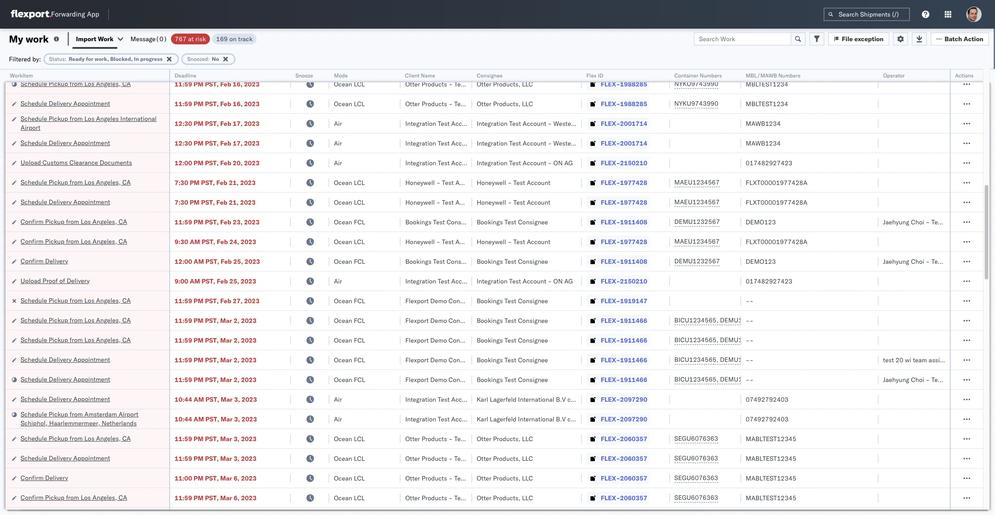 Task type: vqa. For each thing, say whether or not it's contained in the screenshot.


Task type: locate. For each thing, give the bounding box(es) containing it.
flex
[[587, 72, 597, 79]]

5 products from the top
[[422, 474, 447, 482]]

confirm pickup from los angeles, ca
[[21, 217, 127, 226], [21, 237, 127, 245], [21, 493, 127, 501]]

2 flex-1911466 from the top
[[601, 336, 648, 344]]

wi
[[906, 356, 912, 364]]

2 flxt00001977428a from the top
[[746, 198, 808, 206]]

11:59 pm pst, mar 3, 2023
[[175, 435, 257, 443], [175, 454, 257, 462]]

: left ready
[[65, 55, 67, 62]]

flexport. image
[[11, 10, 51, 19]]

1 confirm delivery from the top
[[21, 257, 68, 265]]

1 vertical spatial c/o
[[568, 415, 579, 423]]

2 flexport from the top
[[406, 316, 429, 325]]

flex-2150210
[[601, 159, 648, 167], [601, 277, 648, 285]]

otter products - test account for seventh schedule delivery appointment link from the top of the page
[[406, 454, 492, 462]]

6, down "11:00 pm pst, mar 6, 2023"
[[234, 494, 240, 502]]

upload proof of delivery
[[21, 277, 90, 285]]

numbers right container
[[700, 72, 722, 79]]

1 vertical spatial 017482927423
[[746, 277, 793, 285]]

llc for confirm pickup from los angeles, ca link related to 11:59 pm pst, mar 6, 2023
[[522, 494, 533, 502]]

resize handle column header for container numbers
[[731, 69, 742, 515]]

2 2150210 from the top
[[621, 277, 648, 285]]

1 vertical spatial nyku9743990
[[675, 99, 719, 108]]

15 schedule from the top
[[21, 454, 47, 462]]

1 vertical spatial b.v
[[556, 415, 566, 423]]

snoozed : no
[[187, 55, 219, 62]]

1 vertical spatial 1988285
[[621, 100, 648, 108]]

169
[[216, 35, 228, 43]]

products for confirm pickup from los angeles, ca link related to 11:59 pm pst, mar 6, 2023
[[422, 494, 447, 502]]

11:59 pm pst, mar 2, 2023 for 2nd schedule pickup from los angeles, ca link from the bottom
[[175, 336, 257, 344]]

0 vertical spatial confirm pickup from los angeles, ca
[[21, 217, 127, 226]]

16 ocean from the top
[[334, 494, 352, 502]]

5 schedule delivery appointment button from the top
[[21, 375, 110, 385]]

delivery for fourth schedule delivery appointment link from the bottom of the page
[[49, 355, 72, 363]]

2023
[[244, 80, 260, 88], [244, 100, 260, 108], [244, 119, 260, 127], [244, 139, 260, 147], [244, 159, 260, 167], [240, 179, 256, 187], [240, 198, 256, 206], [244, 218, 260, 226], [241, 238, 256, 246], [245, 257, 260, 265], [241, 277, 256, 285], [244, 297, 260, 305], [241, 316, 257, 325], [241, 336, 257, 344], [241, 356, 257, 364], [241, 376, 257, 384], [242, 395, 257, 403], [242, 415, 257, 423], [241, 435, 257, 443], [241, 454, 257, 462], [241, 474, 257, 482], [241, 494, 257, 502]]

1977428 for confirm pickup from los angeles, ca
[[621, 238, 648, 246]]

0 vertical spatial 7:30
[[175, 179, 188, 187]]

schedule delivery appointment button
[[21, 99, 110, 109], [21, 138, 110, 148], [21, 197, 110, 207], [21, 355, 110, 365], [21, 375, 110, 385], [21, 394, 110, 404], [21, 454, 110, 463]]

0 vertical spatial 11:59 pm pst, mar 3, 2023
[[175, 435, 257, 443]]

jaehyung choi - test destination agent for 12:00 am pst, feb 25, 2023
[[884, 257, 996, 265]]

0 vertical spatial 17,
[[233, 119, 243, 127]]

0 vertical spatial karl lagerfeld international b.v c/o bleckmann
[[477, 395, 612, 403]]

pst,
[[205, 80, 219, 88], [205, 100, 219, 108], [205, 119, 219, 127], [205, 139, 219, 147], [205, 159, 219, 167], [201, 179, 215, 187], [201, 198, 215, 206], [205, 218, 219, 226], [202, 238, 215, 246], [206, 257, 219, 265], [202, 277, 215, 285], [205, 297, 219, 305], [205, 316, 219, 325], [205, 336, 219, 344], [205, 356, 219, 364], [205, 376, 219, 384], [206, 395, 219, 403], [206, 415, 219, 423], [205, 435, 219, 443], [205, 454, 219, 462], [205, 474, 219, 482], [205, 494, 219, 502]]

flex-1988285
[[601, 80, 648, 88], [601, 100, 648, 108]]

resize handle column header for workitem
[[159, 69, 169, 515]]

1 vertical spatial 11:59 pm pst, mar 3, 2023
[[175, 454, 257, 462]]

airport inside schedule pickup from amsterdam airport schiphol, haarlemmermeer, netherlands
[[119, 410, 139, 418]]

ocean
[[334, 80, 352, 88], [334, 100, 352, 108], [334, 179, 352, 187], [334, 198, 352, 206], [334, 218, 352, 226], [334, 238, 352, 246], [334, 257, 352, 265], [334, 297, 352, 305], [334, 316, 352, 325], [334, 336, 352, 344], [334, 356, 352, 364], [334, 376, 352, 384], [334, 435, 352, 443], [334, 454, 352, 462], [334, 474, 352, 482], [334, 494, 352, 502]]

7:30 down 12:00 pm pst, feb 20, 2023 at the top
[[175, 179, 188, 187]]

5 schedule pickup from los angeles, ca from the top
[[21, 336, 131, 344]]

1 ocean fcl from the top
[[334, 218, 365, 226]]

los inside schedule pickup from los angeles international airport
[[84, 114, 94, 123]]

1 vertical spatial mawb1234
[[746, 139, 781, 147]]

am
[[190, 238, 200, 246], [194, 257, 204, 265], [190, 277, 200, 285], [194, 395, 204, 403], [194, 415, 204, 423]]

11:59 pm pst, mar 2, 2023 for 4th schedule pickup from los angeles, ca link from the top
[[175, 316, 257, 325]]

bicu1234565, demu1232567 for fourth schedule delivery appointment link from the bottom of the page
[[675, 356, 766, 364]]

10 resize handle column header from the left
[[940, 69, 951, 515]]

appointment for 5th schedule delivery appointment link
[[73, 375, 110, 383]]

bookings test consignee
[[406, 218, 477, 226], [477, 218, 548, 226], [406, 257, 477, 265], [477, 257, 548, 265], [477, 297, 548, 305], [477, 316, 548, 325], [477, 336, 548, 344], [477, 356, 548, 364], [477, 376, 548, 384]]

flex-2001714 for schedule pickup from los angeles international airport
[[601, 119, 648, 127]]

1 vertical spatial 12:30
[[175, 139, 192, 147]]

25, up 27,
[[230, 277, 239, 285]]

1 vertical spatial mbltest1234
[[746, 100, 789, 108]]

1 horizontal spatial airport
[[119, 410, 139, 418]]

1 vertical spatial airport
[[119, 410, 139, 418]]

from inside schedule pickup from los angeles international airport
[[70, 114, 83, 123]]

2 choi from the top
[[912, 257, 925, 265]]

2 flex-1977428 from the top
[[601, 198, 648, 206]]

schedule for fourth schedule delivery appointment link from the bottom of the page
[[21, 355, 47, 363]]

2 vertical spatial confirm pickup from los angeles, ca button
[[21, 493, 127, 503]]

0 vertical spatial bleckmann
[[580, 395, 612, 403]]

2150210 for 12:00 pm pst, feb 20, 2023
[[621, 159, 648, 167]]

1 vertical spatial 07492792403
[[746, 415, 789, 423]]

numbers inside button
[[700, 72, 722, 79]]

0 vertical spatial 7:30 pm pst, feb 21, 2023
[[175, 179, 256, 187]]

1 vertical spatial confirm delivery
[[21, 474, 68, 482]]

1 horizontal spatial :
[[208, 55, 210, 62]]

11:59 pm pst, feb 16, 2023
[[175, 80, 260, 88], [175, 100, 260, 108]]

1 vertical spatial flex-2150210
[[601, 277, 648, 285]]

15 flex- from the top
[[601, 356, 621, 364]]

3 flex-1977428 from the top
[[601, 238, 648, 246]]

2 vertical spatial confirm pickup from los angeles, ca link
[[21, 493, 127, 502]]

1 upload from the top
[[21, 158, 41, 166]]

confirm pickup from los angeles, ca link
[[21, 217, 127, 226], [21, 237, 127, 246], [21, 493, 127, 502]]

2 mawb1234 from the top
[[746, 139, 781, 147]]

0 vertical spatial agent
[[980, 218, 996, 226]]

1 vertical spatial 7:30 pm pst, feb 21, 2023
[[175, 198, 256, 206]]

client
[[406, 72, 420, 79]]

1 vertical spatial maeu1234567
[[675, 198, 720, 206]]

0 vertical spatial flex-2150210
[[601, 159, 648, 167]]

delivery for confirm delivery link associated with 2nd confirm delivery button from the top of the page
[[45, 474, 68, 482]]

b.v
[[556, 395, 566, 403], [556, 415, 566, 423]]

air
[[334, 119, 342, 127], [334, 139, 342, 147], [334, 159, 342, 167], [334, 277, 342, 285], [334, 395, 342, 403], [334, 415, 342, 423]]

3 products from the top
[[422, 435, 447, 443]]

0 vertical spatial choi
[[912, 218, 925, 226]]

1 vertical spatial bleckmann
[[580, 415, 612, 423]]

karl
[[477, 395, 488, 403], [482, 395, 494, 403], [477, 415, 488, 423], [482, 415, 494, 423]]

2 air from the top
[[334, 139, 342, 147]]

nyku9743990 for schedule delivery appointment
[[675, 99, 719, 108]]

4 otter products - test account from the top
[[406, 454, 492, 462]]

flex-2060357 button
[[587, 432, 650, 445], [587, 432, 650, 445], [587, 452, 650, 465], [587, 452, 650, 465], [587, 472, 650, 484], [587, 472, 650, 484], [587, 492, 650, 504], [587, 492, 650, 504]]

jaehyung choi - test destination agent for 11:59 pm pst, feb 23, 2023
[[884, 218, 996, 226]]

angeles, for fourth schedule pickup from los angeles, ca link from the bottom
[[96, 296, 121, 304]]

1 vertical spatial confirm delivery button
[[21, 473, 68, 483]]

9:00
[[175, 277, 188, 285]]

0 vertical spatial 16,
[[233, 80, 243, 88]]

7:30 up 9:30
[[175, 198, 188, 206]]

import work button
[[76, 35, 114, 43]]

017482927423 for 12:00 pm pst, feb 20, 2023
[[746, 159, 793, 167]]

4 schedule from the top
[[21, 139, 47, 147]]

21, down 20,
[[229, 179, 239, 187]]

upload left proof
[[21, 277, 41, 285]]

6, up 11:59 pm pst, mar 6, 2023
[[234, 474, 240, 482]]

5 flexport demo consignee from the top
[[406, 376, 479, 384]]

1 maeu1234567 from the top
[[675, 178, 720, 186]]

schedule inside schedule pickup from los angeles international airport
[[21, 114, 47, 123]]

2 destination from the top
[[945, 257, 978, 265]]

schedule for 2nd schedule delivery appointment link from the bottom
[[21, 395, 47, 403]]

0 vertical spatial jaehyung choi - test destination agent
[[884, 218, 996, 226]]

1 jaehyung from the top
[[884, 218, 910, 226]]

10 ocean from the top
[[334, 336, 352, 344]]

3 destination from the top
[[945, 376, 978, 384]]

flexport
[[406, 297, 429, 305], [406, 316, 429, 325], [406, 336, 429, 344], [406, 356, 429, 364], [406, 376, 429, 384]]

flexport demo consignee for 4th schedule pickup from los angeles, ca link from the top
[[406, 316, 479, 325]]

jaehyung
[[884, 218, 910, 226], [884, 257, 910, 265], [884, 376, 910, 384]]

2 vertical spatial international
[[518, 415, 555, 423]]

proof
[[43, 277, 58, 285]]

2 vertical spatial confirm pickup from los angeles, ca
[[21, 493, 127, 501]]

1 vertical spatial 2001714
[[621, 139, 648, 147]]

products,
[[493, 80, 521, 88], [493, 100, 521, 108], [493, 435, 521, 443], [493, 454, 521, 462], [493, 474, 521, 482], [493, 494, 521, 502]]

numbers right mbl/mawb
[[779, 72, 801, 79]]

21, up '23,'
[[229, 198, 239, 206]]

0 vertical spatial 1988285
[[621, 80, 648, 88]]

11:59 pm pst, feb 16, 2023 for schedule pickup from los angeles, ca
[[175, 80, 260, 88]]

1 schedule delivery appointment button from the top
[[21, 99, 110, 109]]

: left the no
[[208, 55, 210, 62]]

resize handle column header for flex id
[[660, 69, 670, 515]]

2 vertical spatial agent
[[980, 376, 996, 384]]

1 confirm pickup from los angeles, ca button from the top
[[21, 217, 127, 227]]

1 vertical spatial demo123
[[746, 257, 776, 265]]

flxt00001977428a for schedule delivery appointment
[[746, 198, 808, 206]]

from
[[70, 80, 83, 88], [70, 114, 83, 123], [70, 178, 83, 186], [66, 217, 79, 226], [66, 237, 79, 245], [70, 296, 83, 304], [70, 316, 83, 324], [70, 336, 83, 344], [70, 410, 83, 418], [70, 434, 83, 442], [66, 493, 79, 501]]

schedule pickup from los angeles, ca for 4th schedule pickup from los angeles, ca link from the top
[[21, 316, 131, 324]]

schedule delivery appointment link
[[21, 99, 110, 108], [21, 138, 110, 147], [21, 197, 110, 206], [21, 355, 110, 364], [21, 375, 110, 384], [21, 394, 110, 403], [21, 454, 110, 462]]

angeles,
[[96, 80, 121, 88], [96, 178, 121, 186], [92, 217, 117, 226], [92, 237, 117, 245], [96, 296, 121, 304], [96, 316, 121, 324], [96, 336, 121, 344], [96, 434, 121, 442], [92, 493, 117, 501]]

jaehyung for 11:59 pm pst, mar 2, 2023
[[884, 376, 910, 384]]

schedule pickup from los angeles, ca for first schedule pickup from los angeles, ca link from the bottom
[[21, 434, 131, 442]]

7 fcl from the top
[[354, 376, 365, 384]]

otter products - test account for confirm pickup from los angeles, ca link related to 11:59 pm pst, mar 6, 2023
[[406, 494, 492, 502]]

0 vertical spatial 10:44
[[175, 395, 192, 403]]

6 schedule pickup from los angeles, ca from the top
[[21, 434, 131, 442]]

confirm delivery
[[21, 257, 68, 265], [21, 474, 68, 482]]

0 vertical spatial 21,
[[229, 179, 239, 187]]

1 vertical spatial integration test account - karl lagerfeld
[[406, 415, 522, 423]]

upload for upload customs clearance documents
[[21, 158, 41, 166]]

0 vertical spatial flex-1988285
[[601, 80, 648, 88]]

nyku9743990 for schedule pickup from los angeles, ca
[[675, 80, 719, 88]]

6,
[[234, 474, 240, 482], [234, 494, 240, 502]]

2 vertical spatial flxt00001977428a
[[746, 238, 808, 246]]

1 lcl from the top
[[354, 80, 365, 88]]

choi
[[912, 218, 925, 226], [912, 257, 925, 265], [912, 376, 925, 384]]

llc for 6th schedule pickup from los angeles, ca link from the bottom
[[522, 80, 533, 88]]

otter products - test account
[[406, 80, 492, 88], [406, 100, 492, 108], [406, 435, 492, 443], [406, 454, 492, 462], [406, 474, 492, 482], [406, 494, 492, 502]]

9 resize handle column header from the left
[[868, 69, 879, 515]]

0 vertical spatial confirm delivery link
[[21, 256, 68, 265]]

3 ocean fcl from the top
[[334, 297, 365, 305]]

mawb1234 for schedule pickup from los angeles international airport
[[746, 119, 781, 127]]

appointment for first schedule delivery appointment link from the top of the page
[[73, 99, 110, 107]]

schedule inside schedule pickup from amsterdam airport schiphol, haarlemmermeer, netherlands
[[21, 410, 47, 418]]

1 vertical spatial 16,
[[233, 100, 243, 108]]

1 resize handle column header from the left
[[159, 69, 169, 515]]

1911408 for 11:59 pm pst, feb 23, 2023
[[621, 218, 648, 226]]

1 vertical spatial 21,
[[229, 198, 239, 206]]

3 schedule delivery appointment from the top
[[21, 198, 110, 206]]

haarlemmermeer,
[[49, 419, 100, 427]]

3 schedule pickup from los angeles, ca link from the top
[[21, 296, 131, 305]]

1 choi from the top
[[912, 218, 925, 226]]

1 demo123 from the top
[[746, 218, 776, 226]]

flex-1911466 button
[[587, 314, 650, 327], [587, 314, 650, 327], [587, 334, 650, 346], [587, 334, 650, 346], [587, 354, 650, 366], [587, 354, 650, 366], [587, 373, 650, 386], [587, 373, 650, 386]]

1 vertical spatial agent
[[980, 257, 996, 265]]

western
[[482, 119, 506, 127], [554, 119, 577, 127], [482, 139, 506, 147], [554, 139, 577, 147]]

demo123 for 12:00 am pst, feb 25, 2023
[[746, 257, 776, 265]]

12 flex- from the top
[[601, 297, 621, 305]]

schedule pickup from los angeles, ca link
[[21, 79, 131, 88], [21, 178, 131, 187], [21, 296, 131, 305], [21, 316, 131, 325], [21, 335, 131, 344], [21, 434, 131, 443]]

2 vertical spatial choi
[[912, 376, 925, 384]]

7:30 pm pst, feb 21, 2023
[[175, 179, 256, 187], [175, 198, 256, 206]]

3 confirm pickup from los angeles, ca button from the top
[[21, 493, 127, 503]]

bicu1234565,
[[675, 316, 719, 324], [675, 336, 719, 344], [675, 356, 719, 364], [675, 375, 719, 383]]

3 fcl from the top
[[354, 297, 365, 305]]

integration test account - karl lagerfeld
[[406, 395, 522, 403], [406, 415, 522, 423]]

resize handle column header
[[159, 69, 169, 515], [280, 69, 291, 515], [319, 69, 330, 515], [390, 69, 401, 515], [462, 69, 473, 515], [572, 69, 582, 515], [660, 69, 670, 515], [731, 69, 742, 515], [868, 69, 879, 515], [940, 69, 951, 515], [973, 69, 984, 515]]

1 2150210 from the top
[[621, 159, 648, 167]]

2 vertical spatial maeu1234567
[[675, 237, 720, 245]]

0 vertical spatial confirm delivery
[[21, 257, 68, 265]]

1 vertical spatial confirm pickup from los angeles, ca
[[21, 237, 127, 245]]

on
[[482, 159, 492, 167], [554, 159, 563, 167], [482, 277, 492, 285], [554, 277, 563, 285]]

schedule for 4th schedule pickup from los angeles, ca link from the top
[[21, 316, 47, 324]]

maeu1234567 for schedule delivery appointment
[[675, 198, 720, 206]]

2001714
[[621, 119, 648, 127], [621, 139, 648, 147]]

flex-2001714
[[601, 119, 648, 127], [601, 139, 648, 147]]

batch
[[945, 35, 963, 43]]

schedule pickup from los angeles, ca for fifth schedule pickup from los angeles, ca link from the bottom of the page
[[21, 178, 131, 186]]

1 2, from the top
[[234, 316, 240, 325]]

17,
[[233, 119, 243, 127], [233, 139, 243, 147]]

destination for 11:59 pm pst, mar 2, 2023
[[945, 376, 978, 384]]

7 ocean from the top
[[334, 257, 352, 265]]

1 segu6076363 from the top
[[675, 434, 719, 443]]

1 vertical spatial 2097290
[[621, 415, 648, 423]]

confirm for 11:59 pm pst, mar 6, 2023
[[21, 493, 43, 501]]

pickup for first schedule pickup from los angeles, ca link from the bottom
[[49, 434, 68, 442]]

1 vertical spatial 2150210
[[621, 277, 648, 285]]

netherlands
[[102, 419, 137, 427]]

flex-2097290 button
[[587, 393, 650, 406], [587, 393, 650, 406], [587, 413, 650, 425], [587, 413, 650, 425]]

25, down 24,
[[233, 257, 243, 265]]

767 at risk
[[175, 35, 206, 43]]

confirm pickup from los angeles, ca link for 11:59 pm pst, feb 23, 2023
[[21, 217, 127, 226]]

customs
[[43, 158, 68, 166]]

products, for seventh schedule delivery appointment link from the top of the page
[[493, 454, 521, 462]]

12:00 for 12:00 pm pst, feb 20, 2023
[[175, 159, 192, 167]]

1 vertical spatial 25,
[[230, 277, 239, 285]]

1 otter products - test account from the top
[[406, 80, 492, 88]]

1 : from the left
[[65, 55, 67, 62]]

0 vertical spatial flex-2097290
[[601, 395, 648, 403]]

pickup for 6th schedule pickup from los angeles, ca link from the bottom
[[49, 80, 68, 88]]

1 vertical spatial 10:44
[[175, 415, 192, 423]]

appointment for third schedule delivery appointment link
[[73, 198, 110, 206]]

upload left customs
[[21, 158, 41, 166]]

pickup for 2nd confirm pickup from los angeles, ca link
[[45, 237, 64, 245]]

12:30 for schedule delivery appointment
[[175, 139, 192, 147]]

1 vertical spatial upload
[[21, 277, 41, 285]]

products
[[422, 80, 447, 88], [422, 100, 447, 108], [422, 435, 447, 443], [422, 454, 447, 462], [422, 474, 447, 482], [422, 494, 447, 502]]

3 flexport demo consignee from the top
[[406, 336, 479, 344]]

2,
[[234, 316, 240, 325], [234, 336, 240, 344], [234, 356, 240, 364], [234, 376, 240, 384]]

numbers
[[700, 72, 722, 79], [779, 72, 801, 79]]

work
[[98, 35, 114, 43]]

1988285
[[621, 80, 648, 88], [621, 100, 648, 108]]

0 vertical spatial 6,
[[234, 474, 240, 482]]

21,
[[229, 179, 239, 187], [229, 198, 239, 206]]

0 vertical spatial integration test account - karl lagerfeld
[[406, 395, 522, 403]]

1 products from the top
[[422, 80, 447, 88]]

1 vertical spatial confirm delivery link
[[21, 473, 68, 482]]

1 vertical spatial jaehyung
[[884, 257, 910, 265]]

pickup inside schedule pickup from amsterdam airport schiphol, haarlemmermeer, netherlands
[[49, 410, 68, 418]]

0 horizontal spatial numbers
[[700, 72, 722, 79]]

confirm delivery link for second confirm delivery button from the bottom
[[21, 256, 68, 265]]

2 flexport demo consignee from the top
[[406, 316, 479, 325]]

1 agent from the top
[[980, 218, 996, 226]]

1 vertical spatial flex-2001714
[[601, 139, 648, 147]]

2 flex-1911408 from the top
[[601, 257, 648, 265]]

1 vertical spatial flex-1988285
[[601, 100, 648, 108]]

1 vertical spatial flxt00001977428a
[[746, 198, 808, 206]]

jaehyung for 11:59 pm pst, feb 23, 2023
[[884, 218, 910, 226]]

0 vertical spatial airport
[[21, 123, 40, 131]]

from inside schedule pickup from amsterdam airport schiphol, haarlemmermeer, netherlands
[[70, 410, 83, 418]]

0 vertical spatial confirm pickup from los angeles, ca button
[[21, 217, 127, 227]]

2150210
[[621, 159, 648, 167], [621, 277, 648, 285]]

angeles, for confirm pickup from los angeles, ca link corresponding to 11:59 pm pst, feb 23, 2023
[[92, 217, 117, 226]]

1911408 for 12:00 am pst, feb 25, 2023
[[621, 257, 648, 265]]

16,
[[233, 80, 243, 88], [233, 100, 243, 108]]

2 confirm delivery link from the top
[[21, 473, 68, 482]]

0 horizontal spatial airport
[[21, 123, 40, 131]]

1 vertical spatial 1911408
[[621, 257, 648, 265]]

flex-
[[601, 80, 621, 88], [601, 100, 621, 108], [601, 119, 621, 127], [601, 139, 621, 147], [601, 159, 621, 167], [601, 179, 621, 187], [601, 198, 621, 206], [601, 218, 621, 226], [601, 238, 621, 246], [601, 257, 621, 265], [601, 277, 621, 285], [601, 297, 621, 305], [601, 316, 621, 325], [601, 336, 621, 344], [601, 356, 621, 364], [601, 376, 621, 384], [601, 395, 621, 403], [601, 415, 621, 423], [601, 435, 621, 443], [601, 454, 621, 462], [601, 474, 621, 482], [601, 494, 621, 502]]

ready
[[69, 55, 85, 62]]

1 11:59 pm pst, mar 2, 2023 from the top
[[175, 316, 257, 325]]

0 vertical spatial nyku9743990
[[675, 80, 719, 88]]

numbers inside "button"
[[779, 72, 801, 79]]

0 vertical spatial confirm delivery button
[[21, 256, 68, 266]]

0 vertical spatial upload
[[21, 158, 41, 166]]

4 segu6076363 from the top
[[675, 494, 719, 502]]

1 karl lagerfeld international b.v c/o bleckmann from the top
[[477, 395, 612, 403]]

2 schedule from the top
[[21, 99, 47, 107]]

1977428 for schedule delivery appointment
[[621, 198, 648, 206]]

3 lcl from the top
[[354, 179, 365, 187]]

2 vertical spatial flex-1977428
[[601, 238, 648, 246]]

client name button
[[401, 70, 464, 79]]

12:30 pm pst, feb 17, 2023 for schedule pickup from los angeles international airport
[[175, 119, 260, 127]]

pickup inside schedule pickup from los angeles international airport
[[49, 114, 68, 123]]

2 bicu1234565, demu1232567 from the top
[[675, 336, 766, 344]]

1 vertical spatial 12:30 pm pst, feb 17, 2023
[[175, 139, 260, 147]]

schedule pickup from amsterdam airport schiphol, haarlemmermeer, netherlands link
[[21, 410, 158, 428]]

schedule pickup from los angeles, ca
[[21, 80, 131, 88], [21, 178, 131, 186], [21, 296, 131, 304], [21, 316, 131, 324], [21, 336, 131, 344], [21, 434, 131, 442]]

mawb1234 for schedule delivery appointment
[[746, 139, 781, 147]]

0 vertical spatial flex-1911408
[[601, 218, 648, 226]]

-- for 4th schedule pickup from los angeles, ca link from the top
[[746, 316, 754, 325]]

upload inside button
[[21, 277, 41, 285]]

1 vertical spatial 11:59 pm pst, feb 16, 2023
[[175, 100, 260, 108]]

3 2, from the top
[[234, 356, 240, 364]]

confirm
[[21, 217, 43, 226], [21, 237, 43, 245], [21, 257, 43, 265], [21, 474, 43, 482], [21, 493, 43, 501]]

1 vertical spatial confirm pickup from los angeles, ca link
[[21, 237, 127, 246]]

flexport for fourth schedule delivery appointment link from the bottom of the page
[[406, 356, 429, 364]]

2 vertical spatial jaehyung
[[884, 376, 910, 384]]

2 2001714 from the top
[[621, 139, 648, 147]]

schedule pickup from los angeles, ca for 6th schedule pickup from los angeles, ca link from the bottom
[[21, 80, 131, 88]]

2 : from the left
[[208, 55, 210, 62]]

0 vertical spatial 25,
[[233, 257, 243, 265]]

7 11:59 from the top
[[175, 356, 192, 364]]

0 vertical spatial 2150210
[[621, 159, 648, 167]]

3 11:59 pm pst, mar 2, 2023 from the top
[[175, 356, 257, 364]]

at
[[188, 35, 194, 43]]

1 vertical spatial 7:30
[[175, 198, 188, 206]]

delivery for seventh schedule delivery appointment link from the top of the page
[[49, 454, 72, 462]]

2 schedule pickup from los angeles, ca link from the top
[[21, 178, 131, 187]]

7 schedule delivery appointment link from the top
[[21, 454, 110, 462]]

c/o
[[568, 395, 579, 403], [568, 415, 579, 423]]

4 schedule delivery appointment link from the top
[[21, 355, 110, 364]]

18 flex- from the top
[[601, 415, 621, 423]]

4 flex-2060357 from the top
[[601, 494, 648, 502]]

1 schedule delivery appointment link from the top
[[21, 99, 110, 108]]

schedule pickup from los angeles, ca button
[[21, 79, 131, 89], [21, 178, 131, 187], [21, 316, 131, 325], [21, 335, 131, 345], [21, 434, 131, 444]]

otter products - test account for first schedule delivery appointment link from the top of the page
[[406, 100, 492, 108]]

schedule for schedule pickup from los angeles international airport link
[[21, 114, 47, 123]]

1 vertical spatial flex-1977428
[[601, 198, 648, 206]]

2 flex-1988285 from the top
[[601, 100, 648, 108]]

workitem button
[[5, 70, 160, 79]]

0 vertical spatial international
[[120, 114, 157, 123]]

my
[[9, 32, 23, 45]]

0 vertical spatial 11:59 pm pst, feb 16, 2023
[[175, 80, 260, 88]]

delivery for third schedule delivery appointment link
[[49, 198, 72, 206]]

2097290
[[621, 395, 648, 403], [621, 415, 648, 423]]

lcl
[[354, 80, 365, 88], [354, 100, 365, 108], [354, 179, 365, 187], [354, 198, 365, 206], [354, 238, 365, 246], [354, 435, 365, 443], [354, 454, 365, 462], [354, 474, 365, 482], [354, 494, 365, 502]]

1 11:59 pm pst, mar 3, 2023 from the top
[[175, 435, 257, 443]]

1 2097290 from the top
[[621, 395, 648, 403]]

017482927423 for 9:00 am pst, feb 25, 2023
[[746, 277, 793, 285]]

pickup for schedule pickup from los angeles international airport link
[[49, 114, 68, 123]]

demo123
[[746, 218, 776, 226], [746, 257, 776, 265]]

4 mabltest12345 from the top
[[746, 494, 797, 502]]

2 otter products, llc from the top
[[477, 100, 533, 108]]

1 vertical spatial 12:00
[[175, 257, 192, 265]]

airport inside schedule pickup from los angeles international airport
[[21, 123, 40, 131]]

0 vertical spatial mbltest1234
[[746, 80, 789, 88]]

7:30 pm pst, feb 21, 2023 down 12:00 pm pst, feb 20, 2023 at the top
[[175, 179, 256, 187]]

11:00 pm pst, mar 6, 2023
[[175, 474, 257, 482]]

upload inside button
[[21, 158, 41, 166]]

1 destination from the top
[[945, 218, 978, 226]]

5 ocean fcl from the top
[[334, 336, 365, 344]]

on
[[230, 35, 237, 43]]

2 vertical spatial 1977428
[[621, 238, 648, 246]]

0 vertical spatial 12:00
[[175, 159, 192, 167]]

8 schedule from the top
[[21, 316, 47, 324]]

6, for 11:59 pm pst, mar 6, 2023
[[234, 494, 240, 502]]

1 vertical spatial 1977428
[[621, 198, 648, 206]]

4 appointment from the top
[[73, 355, 110, 363]]

0 vertical spatial confirm pickup from los angeles, ca link
[[21, 217, 127, 226]]

angeles, for 2nd confirm pickup from los angeles, ca link
[[92, 237, 117, 245]]

demu1232567
[[675, 218, 720, 226], [675, 257, 720, 265], [720, 316, 766, 324], [720, 336, 766, 344], [720, 356, 766, 364], [720, 375, 766, 383]]

0 vertical spatial mawb1234
[[746, 119, 781, 127]]

1 vertical spatial jaehyung choi - test destination agent
[[884, 257, 996, 265]]

flex-1911408
[[601, 218, 648, 226], [601, 257, 648, 265]]

5 flex- from the top
[[601, 159, 621, 167]]

2 017482927423 from the top
[[746, 277, 793, 285]]

container
[[675, 72, 699, 79]]

0 vertical spatial jaehyung
[[884, 218, 910, 226]]

schedule pickup from los angeles, ca for fourth schedule pickup from los angeles, ca link from the bottom
[[21, 296, 131, 304]]

0 vertical spatial flxt00001977428a
[[746, 179, 808, 187]]

3 flex- from the top
[[601, 119, 621, 127]]

1 horizontal spatial numbers
[[779, 72, 801, 79]]

3 1911466 from the top
[[621, 356, 648, 364]]

0 vertical spatial flex-1977428
[[601, 179, 648, 187]]

lagerfeld
[[490, 395, 517, 403], [495, 395, 522, 403], [490, 415, 517, 423], [495, 415, 522, 423]]

4 lcl from the top
[[354, 198, 365, 206]]

0 vertical spatial 2001714
[[621, 119, 648, 127]]

7:30 pm pst, feb 21, 2023 up 11:59 pm pst, feb 23, 2023
[[175, 198, 256, 206]]

0 vertical spatial b.v
[[556, 395, 566, 403]]

0 vertical spatial 07492792403
[[746, 395, 789, 403]]

digital
[[507, 119, 526, 127], [579, 119, 597, 127], [507, 139, 526, 147], [579, 139, 597, 147]]



Task type: describe. For each thing, give the bounding box(es) containing it.
resize handle column header for deadline
[[280, 69, 291, 515]]

9:30 am pst, feb 24, 2023
[[175, 238, 256, 246]]

5 schedule delivery appointment link from the top
[[21, 375, 110, 384]]

work
[[26, 32, 49, 45]]

flexport demo consignee for 2nd schedule pickup from los angeles, ca link from the bottom
[[406, 336, 479, 344]]

choi for 12:00 am pst, feb 25, 2023
[[912, 257, 925, 265]]

4 schedule delivery appointment from the top
[[21, 355, 110, 363]]

action
[[964, 35, 984, 43]]

flex-1977428 for confirm pickup from los angeles, ca
[[601, 238, 648, 246]]

client name
[[406, 72, 436, 79]]

upload customs clearance documents link
[[21, 158, 132, 167]]

4 confirm from the top
[[21, 474, 43, 482]]

container numbers button
[[670, 70, 733, 79]]

flexport demo consignee for fourth schedule delivery appointment link from the bottom of the page
[[406, 356, 479, 364]]

angeles, for first schedule pickup from los angeles, ca link from the bottom
[[96, 434, 121, 442]]

deadline button
[[170, 70, 282, 79]]

12:30 for schedule pickup from los angeles international airport
[[175, 119, 192, 127]]

11:00
[[175, 474, 192, 482]]

agent for 11:59 pm pst, feb 23, 2023
[[980, 218, 996, 226]]

in
[[134, 55, 139, 62]]

3 flex-1911466 from the top
[[601, 356, 648, 364]]

9 ocean lcl from the top
[[334, 494, 365, 502]]

1 flex-2097290 from the top
[[601, 395, 648, 403]]

1988285 for schedule delivery appointment
[[621, 100, 648, 108]]

id
[[598, 72, 604, 79]]

2 bicu1234565, from the top
[[675, 336, 719, 344]]

consignee button
[[473, 70, 573, 79]]

test
[[884, 356, 895, 364]]

schedule for second schedule delivery appointment link from the top
[[21, 139, 47, 147]]

exception
[[855, 35, 884, 43]]

1 air from the top
[[334, 119, 342, 127]]

flex id
[[587, 72, 604, 79]]

767
[[175, 35, 187, 43]]

2 11:59 pm pst, mar 3, 2023 from the top
[[175, 454, 257, 462]]

upload customs clearance documents
[[21, 158, 132, 166]]

4 flex- from the top
[[601, 139, 621, 147]]

angeles, for fifth schedule pickup from los angeles, ca link from the bottom of the page
[[96, 178, 121, 186]]

12 ocean from the top
[[334, 376, 352, 384]]

20
[[896, 356, 904, 364]]

3 schedule delivery appointment button from the top
[[21, 197, 110, 207]]

17, for schedule pickup from los angeles international airport
[[233, 119, 243, 127]]

products, for first schedule delivery appointment link from the top of the page
[[493, 100, 521, 108]]

1 otter products, llc from the top
[[477, 80, 533, 88]]

6 fcl from the top
[[354, 356, 365, 364]]

numbers for mbl/mawb numbers
[[779, 72, 801, 79]]

6 ocean from the top
[[334, 238, 352, 246]]

11:59 pm pst, mar 2, 2023 for fourth schedule delivery appointment link from the bottom of the page
[[175, 356, 257, 364]]

23,
[[233, 218, 243, 226]]

2 fcl from the top
[[354, 257, 365, 265]]

Search Shipments (/) text field
[[824, 8, 911, 21]]

pickup for confirm pickup from los angeles, ca link corresponding to 11:59 pm pst, feb 23, 2023
[[45, 217, 64, 226]]

2 10:44 from the top
[[175, 415, 192, 423]]

2 confirm pickup from los angeles, ca link from the top
[[21, 237, 127, 246]]

11:59 pm pst, mar 6, 2023
[[175, 494, 257, 502]]

169 on track
[[216, 35, 253, 43]]

mbl/mawb numbers button
[[742, 70, 870, 79]]

5 products, from the top
[[493, 474, 521, 482]]

5 fcl from the top
[[354, 336, 365, 344]]

2 c/o from the top
[[568, 415, 579, 423]]

angeles, for 6th schedule pickup from los angeles, ca link from the bottom
[[96, 80, 121, 88]]

6, for 11:00 pm pst, mar 6, 2023
[[234, 474, 240, 482]]

schiphol,
[[21, 419, 48, 427]]

11 resize handle column header from the left
[[973, 69, 984, 515]]

1 vertical spatial international
[[518, 395, 555, 403]]

2 21, from the top
[[229, 198, 239, 206]]

schedule for first schedule pickup from los angeles, ca link from the bottom
[[21, 434, 47, 442]]

am for upload proof of delivery
[[190, 277, 200, 285]]

appointment for seventh schedule delivery appointment link from the top of the page
[[73, 454, 110, 462]]

delivery for second schedule delivery appointment link from the top
[[49, 139, 72, 147]]

upload customs clearance documents button
[[21, 158, 132, 168]]

25, for 9:00 am pst, feb 25, 2023
[[230, 277, 239, 285]]

flex-1988285 for schedule pickup from los angeles, ca
[[601, 80, 648, 88]]

pickup for 2nd schedule pickup from los angeles, ca link from the bottom
[[49, 336, 68, 344]]

mode button
[[330, 70, 392, 79]]

angeles, for 2nd schedule pickup from los angeles, ca link from the bottom
[[96, 336, 121, 344]]

11:59 pm pst, feb 27, 2023
[[175, 297, 260, 305]]

name
[[421, 72, 436, 79]]

clearance
[[69, 158, 98, 166]]

filtered
[[9, 55, 31, 63]]

5 flexport from the top
[[406, 376, 429, 384]]

flex-2150210 for 9:00 am pst, feb 25, 2023
[[601, 277, 648, 285]]

9:30
[[175, 238, 188, 246]]

1 schedule delivery appointment from the top
[[21, 99, 110, 107]]

resize handle column header for mbl/mawb numbers
[[868, 69, 879, 515]]

4 demo from the top
[[431, 356, 447, 364]]

1 b.v from the top
[[556, 395, 566, 403]]

2, for fourth schedule delivery appointment link from the bottom of the page
[[234, 356, 240, 364]]

forwarding
[[51, 10, 85, 19]]

2 lcl from the top
[[354, 100, 365, 108]]

12:30 pm pst, feb 17, 2023 for schedule delivery appointment
[[175, 139, 260, 147]]

schedule pickup from los angeles international airport
[[21, 114, 157, 131]]

my work
[[9, 32, 49, 45]]

file
[[842, 35, 853, 43]]

1 07492792403 from the top
[[746, 395, 789, 403]]

of
[[59, 277, 65, 285]]

4 2060357 from the top
[[621, 494, 648, 502]]

2 7:30 pm pst, feb 21, 2023 from the top
[[175, 198, 256, 206]]

2 ocean from the top
[[334, 100, 352, 108]]

pickup for fifth schedule pickup from los angeles, ca link from the bottom of the page
[[49, 178, 68, 186]]

actions
[[956, 72, 975, 79]]

snooze
[[296, 72, 313, 79]]

consignee inside consignee button
[[477, 72, 503, 79]]

12:00 pm pst, feb 20, 2023
[[175, 159, 260, 167]]

9 11:59 from the top
[[175, 435, 192, 443]]

schedule pickup from amsterdam airport schiphol, haarlemmermeer, netherlands button
[[21, 410, 158, 428]]

1 7:30 pm pst, feb 21, 2023 from the top
[[175, 179, 256, 187]]

2, for 2nd schedule pickup from los angeles, ca link from the bottom
[[234, 336, 240, 344]]

confirm delivery link for 2nd confirm delivery button from the top of the page
[[21, 473, 68, 482]]

schedule for first schedule delivery appointment link from the top of the page
[[21, 99, 47, 107]]

3 demo from the top
[[431, 336, 447, 344]]

choi for 11:59 pm pst, mar 2, 2023
[[912, 376, 925, 384]]

angeles, for 4th schedule pickup from los angeles, ca link from the top
[[96, 316, 121, 324]]

1 mabltest12345 from the top
[[746, 435, 797, 443]]

Search Work text field
[[694, 32, 792, 45]]

schedule for seventh schedule delivery appointment link from the top of the page
[[21, 454, 47, 462]]

delivery for second confirm delivery button from the bottom confirm delivery link
[[45, 257, 68, 265]]

container numbers
[[675, 72, 722, 79]]

delivery for 5th schedule delivery appointment link
[[49, 375, 72, 383]]

7 lcl from the top
[[354, 454, 365, 462]]

forwarding app
[[51, 10, 99, 19]]

16, for schedule pickup from los angeles, ca
[[233, 80, 243, 88]]

app
[[87, 10, 99, 19]]

7 ocean fcl from the top
[[334, 376, 365, 384]]

confirm pickup from los angeles, ca for 11:59 pm pst, feb 23, 2023
[[21, 217, 127, 226]]

2, for 4th schedule pickup from los angeles, ca link from the top
[[234, 316, 240, 325]]

2 7:30 from the top
[[175, 198, 188, 206]]

mbltest1234 for schedule delivery appointment
[[746, 100, 789, 108]]

llc for first schedule delivery appointment link from the top of the page
[[522, 100, 533, 108]]

3 ocean lcl from the top
[[334, 179, 365, 187]]

4 otter products, llc from the top
[[477, 454, 533, 462]]

numbers for container numbers
[[700, 72, 722, 79]]

destination for 11:59 pm pst, feb 23, 2023
[[945, 218, 978, 226]]

-- for 2nd schedule pickup from los angeles, ca link from the bottom
[[746, 336, 754, 344]]

16 flex- from the top
[[601, 376, 621, 384]]

12:00 am pst, feb 25, 2023
[[175, 257, 260, 265]]

11:59 pm pst, feb 16, 2023 for schedule delivery appointment
[[175, 100, 260, 108]]

mbl/mawb
[[746, 72, 777, 79]]

snoozed
[[187, 55, 208, 62]]

schedule for schedule pickup from amsterdam airport schiphol, haarlemmermeer, netherlands link
[[21, 410, 47, 418]]

confirm pickup from los angeles, ca button for 11:59 pm pst, mar 6, 2023
[[21, 493, 127, 503]]

1988285 for schedule pickup from los angeles, ca
[[621, 80, 648, 88]]

choi for 11:59 pm pst, feb 23, 2023
[[912, 218, 925, 226]]

1 fcl from the top
[[354, 218, 365, 226]]

flex-1988285 for schedule delivery appointment
[[601, 100, 648, 108]]

1 flex-1977428 from the top
[[601, 179, 648, 187]]

6 otter products, llc from the top
[[477, 494, 533, 502]]

status
[[49, 55, 65, 62]]

flxt00001977428a for confirm pickup from los angeles, ca
[[746, 238, 808, 246]]

deadline
[[175, 72, 196, 79]]

5 air from the top
[[334, 395, 342, 403]]

destination for 12:00 am pst, feb 25, 2023
[[945, 257, 978, 265]]

2 schedule delivery appointment button from the top
[[21, 138, 110, 148]]

operator
[[884, 72, 905, 79]]

products for 6th schedule pickup from los angeles, ca link from the bottom
[[422, 80, 447, 88]]

4 schedule delivery appointment button from the top
[[21, 355, 110, 365]]

13 ocean from the top
[[334, 435, 352, 443]]

3 products, from the top
[[493, 435, 521, 443]]

5 11:59 from the top
[[175, 316, 192, 325]]

1 ocean lcl from the top
[[334, 80, 365, 88]]

20,
[[233, 159, 243, 167]]

import
[[76, 35, 96, 43]]

2 2060357 from the top
[[621, 454, 648, 462]]

schedule for 2nd schedule pickup from los angeles, ca link from the bottom
[[21, 336, 47, 344]]

forwarding app link
[[11, 10, 99, 19]]

4 1911466 from the top
[[621, 376, 648, 384]]

2 ocean fcl from the top
[[334, 257, 365, 265]]

1 10:44 from the top
[[175, 395, 192, 403]]

2 bleckmann from the top
[[580, 415, 612, 423]]

blocked,
[[110, 55, 133, 62]]

schedule for third schedule delivery appointment link
[[21, 198, 47, 206]]

documents
[[100, 158, 132, 166]]

(0)
[[156, 35, 167, 43]]

1911466 for 2nd schedule pickup from los angeles, ca link from the bottom
[[621, 336, 648, 344]]

flex-1919147
[[601, 297, 648, 305]]

schedule pickup from los angeles international airport button
[[21, 114, 158, 133]]

9:00 am pst, feb 25, 2023
[[175, 277, 256, 285]]

5 lcl from the top
[[354, 238, 365, 246]]

2 confirm pickup from los angeles, ca button from the top
[[21, 237, 127, 247]]

21 flex- from the top
[[601, 474, 621, 482]]

workitem
[[10, 72, 33, 79]]

3 otter products - test account from the top
[[406, 435, 492, 443]]

5 ocean from the top
[[334, 218, 352, 226]]

6 flex- from the top
[[601, 179, 621, 187]]

2 schedule delivery appointment link from the top
[[21, 138, 110, 147]]

2 schedule pickup from los angeles, ca button from the top
[[21, 178, 131, 187]]

filtered by:
[[9, 55, 41, 63]]

4 bicu1234565, demu1232567 from the top
[[675, 375, 766, 383]]

4 flex-1911466 from the top
[[601, 376, 648, 384]]

9 ocean from the top
[[334, 316, 352, 325]]

6 schedule delivery appointment from the top
[[21, 395, 110, 403]]

for
[[86, 55, 93, 62]]

no
[[212, 55, 219, 62]]

resize handle column header for mode
[[390, 69, 401, 515]]

amsterdam
[[84, 410, 117, 418]]

flexport for 4th schedule pickup from los angeles, ca link from the top
[[406, 316, 429, 325]]

products for seventh schedule delivery appointment link from the top of the page
[[422, 454, 447, 462]]

5 ocean lcl from the top
[[334, 238, 365, 246]]

angeles
[[96, 114, 119, 123]]

4 11:59 from the top
[[175, 297, 192, 305]]

2 confirm pickup from los angeles, ca from the top
[[21, 237, 127, 245]]

upload proof of delivery link
[[21, 276, 90, 285]]

24,
[[230, 238, 239, 246]]

team
[[914, 356, 928, 364]]

mode
[[334, 72, 348, 79]]

1919147
[[621, 297, 648, 305]]

2 10:44 am pst, mar 3, 2023 from the top
[[175, 415, 257, 423]]

6 ocean fcl from the top
[[334, 356, 365, 364]]

agent for 12:00 am pst, feb 25, 2023
[[980, 257, 996, 265]]

message (0)
[[131, 35, 167, 43]]

4 ocean fcl from the top
[[334, 316, 365, 325]]

angeles, for confirm pickup from los angeles, ca link related to 11:59 pm pst, mar 6, 2023
[[92, 493, 117, 501]]

status : ready for work, blocked, in progress
[[49, 55, 163, 62]]

12:00 for 12:00 am pst, feb 25, 2023
[[175, 257, 192, 265]]

flex-2150210 for 12:00 pm pst, feb 20, 2023
[[601, 159, 648, 167]]

pickup for schedule pickup from amsterdam airport schiphol, haarlemmermeer, netherlands link
[[49, 410, 68, 418]]

jaehyung for 12:00 am pst, feb 25, 2023
[[884, 257, 910, 265]]

1 11:59 from the top
[[175, 80, 192, 88]]

3 otter products, llc from the top
[[477, 435, 533, 443]]

2 karl lagerfeld international b.v c/o bleckmann from the top
[[477, 415, 612, 423]]

schedule pickup from los angeles international airport link
[[21, 114, 158, 132]]

test 20 wi team assignment
[[884, 356, 962, 364]]

upload proof of delivery button
[[21, 276, 90, 286]]

import work
[[76, 35, 114, 43]]

flex id button
[[582, 70, 661, 79]]

batch action
[[945, 35, 984, 43]]

jaehyung choi - test destination agent for 11:59 pm pst, mar 2, 2023
[[884, 376, 996, 384]]

international inside schedule pickup from los angeles international airport
[[120, 114, 157, 123]]

15 ocean from the top
[[334, 474, 352, 482]]

schedule for fifth schedule pickup from los angeles, ca link from the bottom of the page
[[21, 178, 47, 186]]

work,
[[95, 55, 109, 62]]

4 bicu1234565, from the top
[[675, 375, 719, 383]]

3 schedule delivery appointment link from the top
[[21, 197, 110, 206]]

2 segu6076363 from the top
[[675, 454, 719, 462]]

11:59 pm pst, feb 23, 2023
[[175, 218, 260, 226]]

14 ocean from the top
[[334, 454, 352, 462]]

am for confirm pickup from los angeles, ca
[[190, 238, 200, 246]]

2001714 for schedule delivery appointment
[[621, 139, 648, 147]]

mbl/mawb numbers
[[746, 72, 801, 79]]

by:
[[32, 55, 41, 63]]

confirm for 11:59 pm pst, feb 23, 2023
[[21, 217, 43, 226]]

1 21, from the top
[[229, 179, 239, 187]]

4 schedule pickup from los angeles, ca button from the top
[[21, 335, 131, 345]]

1 1977428 from the top
[[621, 179, 648, 187]]

2 07492792403 from the top
[[746, 415, 789, 423]]

batch action button
[[931, 32, 990, 45]]

3 bicu1234565, from the top
[[675, 356, 719, 364]]

track
[[238, 35, 253, 43]]

progress
[[140, 55, 163, 62]]

demo123 for 11:59 pm pst, feb 23, 2023
[[746, 218, 776, 226]]

confirm pickup from los angeles, ca for 11:59 pm pst, mar 6, 2023
[[21, 493, 127, 501]]

delivery for first schedule delivery appointment link from the top of the page
[[49, 99, 72, 107]]

agent for 11:59 pm pst, mar 2, 2023
[[980, 376, 996, 384]]

7 ocean lcl from the top
[[334, 454, 365, 462]]

10 11:59 from the top
[[175, 454, 192, 462]]



